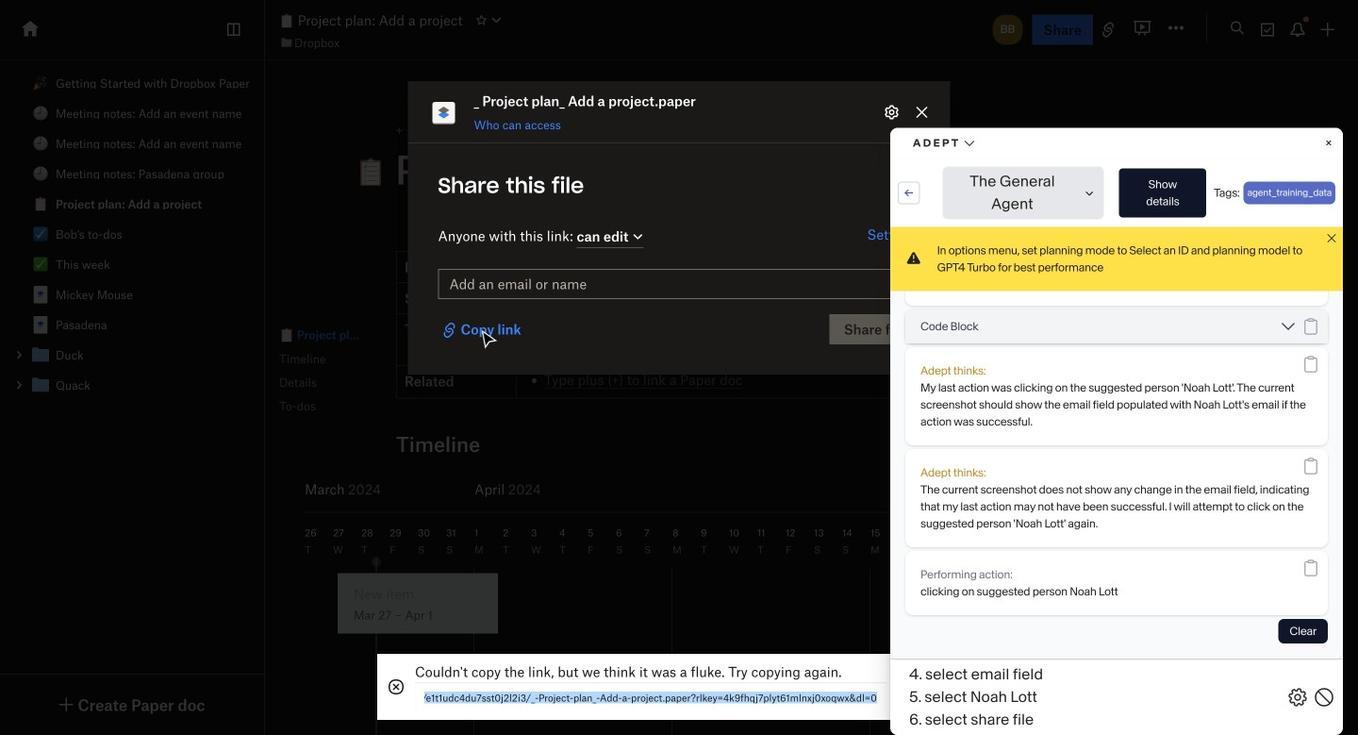 Task type: vqa. For each thing, say whether or not it's contained in the screenshot.
heading
yes



Task type: describe. For each thing, give the bounding box(es) containing it.
2 nine o'clock image from the top
[[33, 166, 48, 181]]

clipboard image
[[33, 196, 48, 211]]

/ contents list
[[0, 68, 264, 400]]

overlay image
[[1285, 559, 1308, 581]]

1 clipboard image from the top
[[279, 13, 294, 28]]

close image
[[1285, 559, 1308, 581]]

Add an email or name text field
[[450, 274, 909, 294]]

2 template content image from the top
[[29, 313, 52, 336]]

party popper image
[[33, 75, 48, 91]]

1 template content image from the top
[[29, 283, 52, 306]]



Task type: locate. For each thing, give the bounding box(es) containing it.
heading
[[356, 145, 1066, 193]]

1 nine o'clock image from the top
[[33, 106, 48, 121]]

2 clipboard image from the top
[[279, 327, 294, 343]]

1 vertical spatial nine o'clock image
[[33, 166, 48, 181]]

0 vertical spatial nine o'clock image
[[33, 106, 48, 121]]

2 list item from the top
[[0, 370, 264, 400]]

check box with check image
[[33, 226, 48, 242]]

1 vertical spatial clipboard image
[[279, 327, 294, 343]]

nine o'clock image down nine o'clock image
[[33, 166, 48, 181]]

1 list item from the top
[[0, 340, 264, 370]]

list item
[[0, 340, 264, 370], [0, 370, 264, 400]]

navigation
[[259, 304, 443, 438]]

clipboard image
[[279, 13, 294, 28], [279, 327, 294, 343]]

nine o'clock image
[[33, 136, 48, 151]]

1 vertical spatial template content image
[[29, 313, 52, 336]]

template content image
[[29, 283, 52, 306], [29, 313, 52, 336]]

0 vertical spatial clipboard image
[[279, 13, 294, 28]]

check mark button image
[[33, 257, 48, 272]]

0 vertical spatial template content image
[[29, 283, 52, 306]]

dialog
[[408, 81, 951, 374]]

nine o'clock image down party popper icon
[[33, 106, 48, 121]]

nine o'clock image
[[33, 106, 48, 121], [33, 166, 48, 181]]



